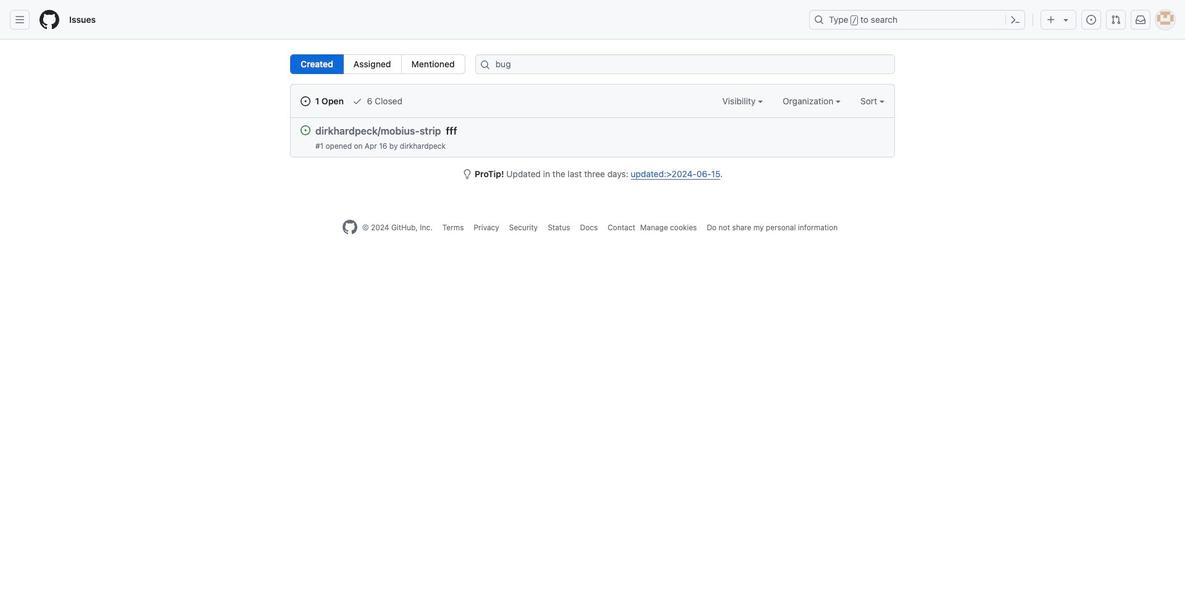 Task type: describe. For each thing, give the bounding box(es) containing it.
search image
[[480, 60, 490, 70]]

open issue image
[[301, 125, 311, 135]]

triangle down image
[[1062, 15, 1072, 25]]

Issues search field
[[475, 54, 896, 74]]

open issue element
[[301, 125, 311, 135]]

issue opened image
[[1087, 15, 1097, 25]]

Search all issues text field
[[475, 54, 896, 74]]



Task type: vqa. For each thing, say whether or not it's contained in the screenshot.
rightmost issue opened icon
no



Task type: locate. For each thing, give the bounding box(es) containing it.
homepage image
[[343, 220, 357, 235]]

homepage image
[[40, 10, 59, 30]]

command palette image
[[1011, 15, 1021, 25]]

issue opened image
[[301, 96, 311, 106]]

inbox image
[[1136, 15, 1146, 25]]

git pull request image
[[1112, 15, 1122, 25]]

light bulb image
[[463, 169, 473, 179]]

check image
[[353, 96, 362, 106]]

issues element
[[290, 54, 466, 74]]



